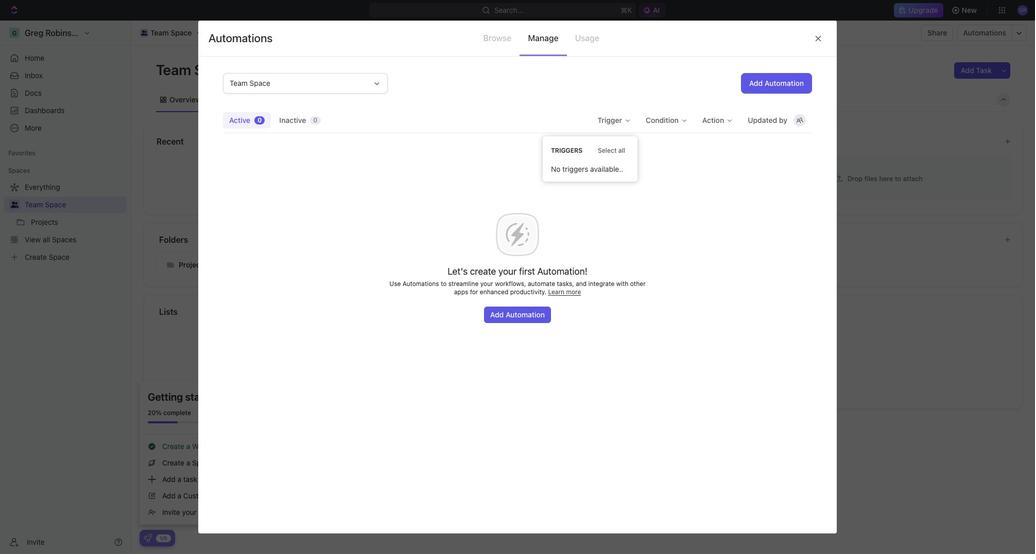 Task type: describe. For each thing, give the bounding box(es) containing it.
with
[[616, 280, 629, 288]]

20%
[[148, 409, 162, 417]]

here
[[879, 174, 893, 183]]

⌘k
[[621, 6, 632, 14]]

usage
[[575, 33, 599, 43]]

invite for invite your team
[[162, 508, 180, 517]]

docs
[[25, 89, 42, 97]]

use
[[390, 280, 401, 288]]

team inside tree
[[25, 200, 43, 209]]

list
[[260, 95, 272, 104]]

folders
[[159, 235, 188, 245]]

user group image
[[141, 30, 147, 36]]

create
[[470, 266, 496, 277]]

learn more
[[548, 289, 581, 296]]

board link
[[218, 92, 241, 107]]

add automation for the left add automation button
[[490, 311, 545, 319]]

1 vertical spatial team
[[156, 61, 191, 78]]

started
[[185, 391, 219, 403]]

create a space
[[162, 459, 213, 468]]

integrate
[[588, 280, 615, 288]]

all
[[618, 147, 625, 155]]

onboarding checklist button element
[[144, 535, 152, 543]]

custom
[[183, 492, 209, 501]]

learn
[[548, 289, 565, 296]]

triggers
[[551, 147, 583, 155]]

no data image
[[487, 204, 549, 266]]

automations inside automations button
[[963, 28, 1006, 37]]

other
[[630, 280, 646, 288]]

upgrade link
[[894, 3, 943, 18]]

0 vertical spatial team space
[[150, 28, 192, 37]]

inbox
[[25, 71, 43, 80]]

attach
[[903, 174, 923, 183]]

automate
[[528, 280, 555, 288]]

select all
[[598, 147, 625, 155]]

docs link
[[4, 85, 127, 101]]

trigger
[[598, 116, 622, 125]]

task
[[183, 475, 197, 484]]

enhanced
[[480, 289, 508, 296]]

automation for add automation button to the top
[[765, 79, 804, 88]]

1 horizontal spatial team space link
[[138, 27, 194, 39]]

0 vertical spatial your
[[498, 266, 517, 277]]

recent
[[157, 137, 184, 146]]

favorites button
[[4, 147, 40, 160]]

new button
[[947, 2, 983, 19]]

available..
[[590, 165, 623, 174]]

a for task
[[177, 475, 181, 484]]

20% complete
[[148, 409, 191, 417]]

a for space
[[186, 459, 190, 468]]

sidebar navigation
[[0, 21, 131, 555]]

automation for the left add automation button
[[506, 311, 545, 319]]

0 vertical spatial to
[[895, 174, 901, 183]]

apps
[[454, 289, 468, 296]]

add inside button
[[961, 66, 974, 75]]

create for create a space
[[162, 459, 184, 468]]

0 vertical spatial team
[[150, 28, 169, 37]]

create a workspace
[[162, 442, 229, 451]]

0 for active
[[258, 116, 262, 124]]

no triggers available..
[[551, 165, 623, 174]]

use automations to streamline your workflows, automate tasks, and integrate with other apps for enhanced productivity.
[[390, 280, 646, 296]]

trigger button
[[591, 112, 638, 129]]

manage
[[528, 33, 559, 43]]

favorites
[[8, 149, 35, 157]]

automations button
[[958, 25, 1012, 41]]

add task
[[961, 66, 992, 75]]

drop
[[848, 174, 863, 183]]

folders button
[[159, 234, 996, 246]]

to inside use automations to streamline your workflows, automate tasks, and integrate with other apps for enhanced productivity.
[[441, 280, 447, 288]]

space right user group image
[[171, 28, 192, 37]]

trigger button
[[591, 112, 638, 129]]

files
[[865, 174, 878, 183]]

your inside use automations to streamline your workflows, automate tasks, and integrate with other apps for enhanced productivity.
[[480, 280, 493, 288]]

more
[[566, 289, 581, 296]]

workflows,
[[495, 280, 526, 288]]

share button
[[921, 25, 954, 41]]

dashboards
[[25, 106, 65, 115]]

gantt
[[341, 95, 360, 104]]

lists button
[[159, 306, 1010, 318]]

automation!
[[537, 266, 588, 277]]

upgrade
[[909, 6, 938, 14]]

active
[[229, 116, 250, 125]]

team space link inside team space tree
[[25, 197, 125, 213]]

no
[[551, 165, 561, 174]]

search...
[[494, 6, 523, 14]]

onboarding checklist button image
[[144, 535, 152, 543]]

invite your team
[[162, 508, 215, 517]]

getting started
[[148, 391, 219, 403]]

team
[[199, 508, 215, 517]]

field
[[211, 492, 227, 501]]

list link
[[258, 92, 272, 107]]

streamline
[[448, 280, 479, 288]]



Task type: locate. For each thing, give the bounding box(es) containing it.
create up create a space
[[162, 442, 184, 451]]

complete
[[163, 409, 191, 417]]

1 vertical spatial create
[[162, 459, 184, 468]]

1 vertical spatial add automation
[[490, 311, 545, 319]]

user group image
[[11, 202, 18, 208]]

team up overview link
[[156, 61, 191, 78]]

0 horizontal spatial automation
[[506, 311, 545, 319]]

0 horizontal spatial 0
[[258, 116, 262, 124]]

calendar link
[[289, 92, 322, 107]]

1 horizontal spatial your
[[480, 280, 493, 288]]

0 horizontal spatial to
[[441, 280, 447, 288]]

dashboards link
[[4, 102, 127, 119]]

2 vertical spatial your
[[182, 508, 197, 517]]

a for custom
[[177, 492, 181, 501]]

0 horizontal spatial add automation button
[[484, 307, 551, 324]]

1 vertical spatial team space link
[[25, 197, 125, 213]]

let's
[[448, 266, 468, 277]]

a up create a space
[[186, 442, 190, 451]]

your down add a custom field
[[182, 508, 197, 517]]

0 horizontal spatial your
[[182, 508, 197, 517]]

inactive
[[279, 116, 306, 125]]

overview link
[[167, 92, 201, 107]]

1 vertical spatial team space
[[156, 61, 239, 78]]

0 horizontal spatial invite
[[27, 538, 45, 547]]

1 horizontal spatial invite
[[162, 508, 180, 517]]

1 horizontal spatial automation
[[765, 79, 804, 88]]

productivity.
[[510, 289, 546, 296]]

add a task
[[162, 475, 197, 484]]

your
[[498, 266, 517, 277], [480, 280, 493, 288], [182, 508, 197, 517]]

0 vertical spatial add automation
[[749, 79, 804, 88]]

0 right active at the left of the page
[[258, 116, 262, 124]]

select all button
[[594, 145, 629, 157]]

1 horizontal spatial add automation
[[749, 79, 804, 88]]

create for create a workspace
[[162, 442, 184, 451]]

let's create your first automation!
[[448, 266, 588, 277]]

0 vertical spatial invite
[[162, 508, 180, 517]]

select
[[598, 147, 617, 155]]

add automation for add automation button to the top
[[749, 79, 804, 88]]

team
[[150, 28, 169, 37], [156, 61, 191, 78], [25, 200, 43, 209]]

triggers
[[562, 165, 588, 174]]

drop files here to attach
[[848, 174, 923, 183]]

space up board link in the left top of the page
[[194, 61, 236, 78]]

0 horizontal spatial add automation
[[490, 311, 545, 319]]

2 create from the top
[[162, 459, 184, 468]]

invite
[[162, 508, 180, 517], [27, 538, 45, 547]]

projects button
[[157, 252, 324, 278]]

projects
[[179, 261, 207, 269]]

table
[[379, 95, 397, 104]]

inbox link
[[4, 67, 127, 84]]

1 horizontal spatial to
[[895, 174, 901, 183]]

0 vertical spatial create
[[162, 442, 184, 451]]

space down create a workspace
[[192, 459, 213, 468]]

2 horizontal spatial automations
[[963, 28, 1006, 37]]

team right user group image
[[150, 28, 169, 37]]

board
[[220, 95, 241, 104]]

create
[[162, 442, 184, 451], [162, 459, 184, 468]]

2 vertical spatial team
[[25, 200, 43, 209]]

1 vertical spatial to
[[441, 280, 447, 288]]

to
[[895, 174, 901, 183], [441, 280, 447, 288]]

create up add a task at the bottom left
[[162, 459, 184, 468]]

0 vertical spatial automation
[[765, 79, 804, 88]]

to right here
[[895, 174, 901, 183]]

browse
[[483, 33, 512, 43]]

team space link
[[138, 27, 194, 39], [25, 197, 125, 213]]

calendar
[[291, 95, 322, 104]]

a up task
[[186, 459, 190, 468]]

for
[[470, 289, 478, 296]]

new
[[962, 6, 977, 14]]

home
[[25, 54, 44, 62]]

your up enhanced
[[480, 280, 493, 288]]

gantt link
[[339, 92, 360, 107]]

0 horizontal spatial automations
[[209, 31, 273, 45]]

a left task
[[177, 475, 181, 484]]

1/5
[[160, 535, 167, 542]]

home link
[[4, 50, 127, 66]]

space right user group icon
[[45, 200, 66, 209]]

lists
[[159, 307, 178, 317]]

0 horizontal spatial team space link
[[25, 197, 125, 213]]

first
[[519, 266, 535, 277]]

2 vertical spatial team space
[[25, 200, 66, 209]]

team space up overview
[[156, 61, 239, 78]]

2 horizontal spatial your
[[498, 266, 517, 277]]

a
[[186, 442, 190, 451], [186, 459, 190, 468], [177, 475, 181, 484], [177, 492, 181, 501]]

automations inside use automations to streamline your workflows, automate tasks, and integrate with other apps for enhanced productivity.
[[403, 280, 439, 288]]

add a custom field
[[162, 492, 227, 501]]

0 vertical spatial team space link
[[138, 27, 194, 39]]

a down add a task at the bottom left
[[177, 492, 181, 501]]

space inside tree
[[45, 200, 66, 209]]

space
[[171, 28, 192, 37], [194, 61, 236, 78], [45, 200, 66, 209], [192, 459, 213, 468]]

2 0 from the left
[[313, 116, 318, 124]]

1 create from the top
[[162, 442, 184, 451]]

share
[[928, 28, 947, 37]]

0 right inactive
[[313, 116, 318, 124]]

workspace
[[192, 442, 229, 451]]

team space right user group image
[[150, 28, 192, 37]]

1 horizontal spatial automations
[[403, 280, 439, 288]]

add task button
[[955, 62, 998, 79]]

team space
[[150, 28, 192, 37], [156, 61, 239, 78], [25, 200, 66, 209]]

1 vertical spatial add automation button
[[484, 307, 551, 324]]

invite inside sidebar navigation
[[27, 538, 45, 547]]

0 for inactive
[[313, 116, 318, 124]]

tasks,
[[557, 280, 574, 288]]

table link
[[377, 92, 397, 107]]

spaces
[[8, 167, 30, 175]]

add automation button
[[741, 73, 812, 94], [484, 307, 551, 324]]

team space right user group icon
[[25, 200, 66, 209]]

1 horizontal spatial 0
[[313, 116, 318, 124]]

1 vertical spatial invite
[[27, 538, 45, 547]]

learn more link
[[548, 289, 581, 296]]

team space inside team space tree
[[25, 200, 66, 209]]

overview
[[169, 95, 201, 104]]

1 0 from the left
[[258, 116, 262, 124]]

1 horizontal spatial add automation button
[[741, 73, 812, 94]]

getting
[[148, 391, 183, 403]]

team space tree
[[4, 179, 127, 266]]

team right user group icon
[[25, 200, 43, 209]]

to left streamline
[[441, 280, 447, 288]]

a for workspace
[[186, 442, 190, 451]]

1 vertical spatial automation
[[506, 311, 545, 319]]

invite for invite
[[27, 538, 45, 547]]

0
[[258, 116, 262, 124], [313, 116, 318, 124]]

0 vertical spatial add automation button
[[741, 73, 812, 94]]

and
[[576, 280, 587, 288]]

1 vertical spatial your
[[480, 280, 493, 288]]

add
[[961, 66, 974, 75], [749, 79, 763, 88], [490, 311, 504, 319], [162, 475, 176, 484], [162, 492, 176, 501]]

your up "workflows,"
[[498, 266, 517, 277]]



Task type: vqa. For each thing, say whether or not it's contained in the screenshot.
Field on the bottom
yes



